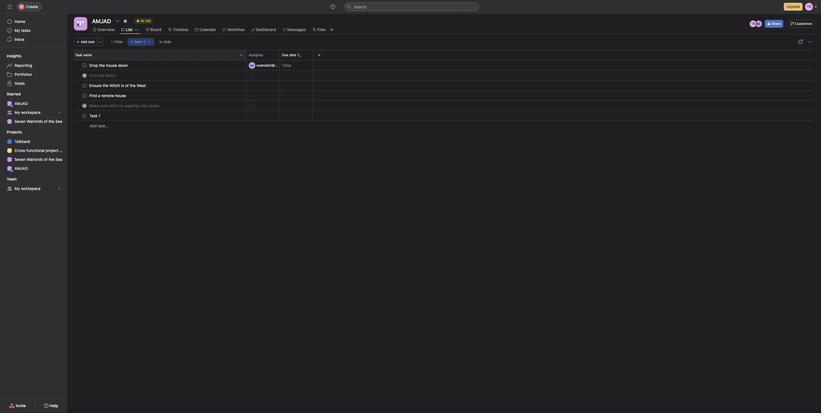 Task type: describe. For each thing, give the bounding box(es) containing it.
show options image
[[115, 19, 120, 23]]

help button
[[40, 401, 62, 411]]

amjad link inside "starred" element
[[3, 99, 64, 108]]

inbox
[[15, 37, 24, 42]]

insights
[[7, 53, 21, 58]]

due
[[282, 53, 289, 57]]

add task… tree grid
[[67, 60, 822, 131]]

add for add task…
[[90, 123, 97, 128]]

row containing ex
[[67, 60, 822, 71]]

completed image for ensure the witch is of the west 'text field'
[[81, 82, 88, 89]]

sort: 1
[[135, 40, 145, 44]]

amjad inside projects element
[[15, 166, 28, 171]]

at risk button
[[132, 17, 156, 25]]

my tasks
[[15, 28, 31, 33]]

Task 1 text field
[[88, 113, 102, 119]]

completed image for the find the witch text box
[[81, 72, 88, 79]]

functional
[[27, 148, 45, 153]]

remove from starred image
[[123, 19, 128, 23]]

seven warlords of the sea for amjad
[[15, 119, 62, 124]]

teams element
[[0, 174, 67, 194]]

customize button
[[789, 20, 815, 28]]

find the witch cell
[[67, 70, 247, 81]]

calendar
[[200, 27, 216, 32]]

see details, my workspace image inside "starred" element
[[58, 111, 61, 114]]

share
[[772, 22, 782, 26]]

today
[[282, 63, 292, 67]]

timeline link
[[168, 27, 188, 33]]

board link
[[146, 27, 162, 33]]

sea for amjad
[[55, 119, 62, 124]]

cross-
[[15, 148, 27, 153]]

risk
[[145, 19, 151, 23]]

add task…
[[90, 123, 109, 128]]

my tasks link
[[3, 26, 64, 35]]

completed checkbox for ensure the witch is of the west 'text field'
[[81, 82, 88, 89]]

of for talkback
[[44, 157, 48, 162]]

Completed checkbox
[[81, 112, 88, 119]]

portfolios
[[15, 72, 32, 77]]

task
[[75, 53, 82, 57]]

invite
[[16, 403, 26, 408]]

filter button
[[108, 38, 126, 46]]

files
[[317, 27, 326, 32]]

clear image
[[147, 40, 151, 44]]

at
[[141, 19, 144, 23]]

overview link
[[93, 27, 115, 33]]

at risk
[[141, 19, 151, 23]]

ensure the witch is of the west cell
[[67, 80, 247, 91]]

Ensure the Witch is of the West text field
[[88, 83, 148, 88]]

completed image for drop the house down text field
[[81, 62, 88, 69]]

list
[[126, 27, 133, 32]]

workflow
[[227, 27, 245, 32]]

messages link
[[283, 27, 306, 33]]

show sort options image
[[240, 53, 243, 57]]

inbox link
[[3, 35, 64, 44]]

projects
[[7, 130, 22, 134]]

task…
[[98, 123, 109, 128]]

team
[[7, 177, 17, 181]]

add task… row
[[67, 121, 822, 131]]

completed checkbox for the find the witch text box
[[81, 72, 88, 79]]

of for amjad
[[44, 119, 48, 124]]

customize
[[796, 22, 813, 26]]

my workspace inside "starred" element
[[15, 110, 41, 115]]

add tab image
[[330, 27, 334, 32]]

completed image for make sure witch is wearing ruby shoes text box
[[81, 102, 88, 109]]

warlords for amjad
[[27, 119, 43, 124]]

reporting
[[15, 63, 32, 68]]

sort:
[[135, 40, 143, 44]]

my for the my workspace link within teams element
[[15, 186, 20, 191]]

home link
[[3, 17, 64, 26]]

board image
[[77, 20, 84, 27]]

cross-functional project plan link
[[3, 146, 67, 155]]

share button
[[765, 20, 784, 28]]

timeline
[[173, 27, 188, 32]]

Search tasks, projects, and more text field
[[345, 2, 479, 11]]

my for the my workspace link associated with 'see details, my workspace' image in the "starred" element
[[15, 110, 20, 115]]

ascending image
[[298, 53, 301, 57]]

completed image for task 1 text box
[[81, 112, 88, 119]]

dashboard link
[[252, 27, 276, 33]]

upgrade
[[787, 4, 801, 9]]



Task type: vqa. For each thing, say whether or not it's contained in the screenshot.
Add billing info
no



Task type: locate. For each thing, give the bounding box(es) containing it.
1 warlords from the top
[[27, 119, 43, 124]]

list link
[[121, 27, 133, 33]]

seven warlords of the sea up talkback link
[[15, 119, 62, 124]]

seven warlords of the sea link inside "starred" element
[[3, 117, 64, 126]]

team button
[[0, 176, 17, 182]]

ex right tb
[[757, 22, 761, 26]]

completed image inside ensure the witch is of the west cell
[[81, 82, 88, 89]]

amjad link inside projects element
[[3, 164, 64, 173]]

of inside projects element
[[44, 157, 48, 162]]

starred
[[7, 92, 21, 96]]

workspace
[[21, 110, 41, 115], [21, 186, 41, 191]]

the inside "starred" element
[[49, 119, 54, 124]]

the
[[49, 119, 54, 124], [49, 157, 54, 162]]

files link
[[313, 27, 326, 33]]

1
[[144, 40, 145, 44]]

overview
[[97, 27, 115, 32]]

seven warlords of the sea link for talkback
[[3, 155, 64, 164]]

project
[[46, 148, 58, 153]]

messages
[[287, 27, 306, 32]]

1 completed image from the top
[[81, 62, 88, 69]]

of
[[44, 119, 48, 124], [44, 157, 48, 162]]

0 vertical spatial the
[[49, 119, 54, 124]]

1 amjad link from the top
[[3, 99, 64, 108]]

1 vertical spatial seven
[[15, 157, 26, 162]]

1 horizontal spatial more actions image
[[809, 40, 813, 44]]

add field image
[[318, 53, 321, 57]]

ex inside button
[[250, 63, 254, 67]]

2 my workspace from the top
[[15, 186, 41, 191]]

amjad link down goals link
[[3, 99, 64, 108]]

2 see details, my workspace image from the top
[[58, 187, 61, 190]]

goals
[[15, 81, 25, 86]]

warlords up talkback link
[[27, 119, 43, 124]]

2 my from the top
[[15, 110, 20, 115]]

save options image
[[799, 40, 803, 44]]

add task button
[[74, 38, 97, 46]]

2 seven warlords of the sea link from the top
[[3, 155, 64, 164]]

2 workspace from the top
[[21, 186, 41, 191]]

hide sidebar image
[[7, 4, 12, 9]]

1 vertical spatial sea
[[55, 157, 62, 162]]

completed image inside 'find the witch' cell
[[81, 72, 88, 79]]

see details, my workspace image
[[58, 111, 61, 114], [58, 187, 61, 190]]

Find a remote house text field
[[88, 93, 128, 98]]

of down cross-functional project plan
[[44, 157, 48, 162]]

tb
[[751, 22, 756, 26]]

goals link
[[3, 79, 64, 88]]

0 vertical spatial seven warlords of the sea
[[15, 119, 62, 124]]

amjad
[[15, 101, 28, 106], [15, 166, 28, 171]]

0 vertical spatial seven
[[15, 119, 26, 124]]

more actions image
[[809, 40, 813, 44], [98, 40, 102, 44]]

sort: 1 button
[[128, 38, 154, 46]]

help
[[50, 403, 58, 408]]

0 vertical spatial my
[[15, 28, 20, 33]]

add inside row
[[90, 123, 97, 128]]

my for my tasks link
[[15, 28, 20, 33]]

my down the team
[[15, 186, 20, 191]]

my workspace link for 'see details, my workspace' image within teams element
[[3, 184, 64, 193]]

projects element
[[0, 127, 67, 174]]

projects button
[[0, 129, 22, 135]]

4 completed image from the top
[[81, 112, 88, 119]]

warlords down cross-functional project plan "link"
[[27, 157, 43, 162]]

add task
[[81, 40, 95, 44]]

1 vertical spatial my workspace link
[[3, 184, 64, 193]]

sea inside "starred" element
[[55, 119, 62, 124]]

completed image inside task 1 cell
[[81, 112, 88, 119]]

of inside "starred" element
[[44, 119, 48, 124]]

task name
[[75, 53, 92, 57]]

2 amjad from the top
[[15, 166, 28, 171]]

completed checkbox for drop the house down text field
[[81, 62, 88, 69]]

1 completed checkbox from the top
[[81, 62, 88, 69]]

completed checkbox inside make sure witch is wearing ruby shoes cell
[[81, 102, 88, 109]]

talkback link
[[3, 137, 64, 146]]

global element
[[0, 14, 67, 47]]

0 vertical spatial seven warlords of the sea link
[[3, 117, 64, 126]]

1 vertical spatial ex
[[250, 63, 254, 67]]

of up talkback link
[[44, 119, 48, 124]]

board
[[151, 27, 162, 32]]

5 completed checkbox from the top
[[81, 102, 88, 109]]

2 warlords from the top
[[27, 157, 43, 162]]

amjad link up teams element
[[3, 164, 64, 173]]

1 vertical spatial the
[[49, 157, 54, 162]]

seven down cross-
[[15, 157, 26, 162]]

3 completed checkbox from the top
[[81, 82, 88, 89]]

0 vertical spatial amjad link
[[3, 99, 64, 108]]

completed image
[[81, 72, 88, 79], [81, 82, 88, 89]]

1 the from the top
[[49, 119, 54, 124]]

my down starred
[[15, 110, 20, 115]]

completed image inside make sure witch is wearing ruby shoes cell
[[81, 102, 88, 109]]

1 my from the top
[[15, 28, 20, 33]]

0 horizontal spatial add
[[81, 40, 87, 44]]

2 vertical spatial my
[[15, 186, 20, 191]]

completed image for find a remote house text box at the top of page
[[81, 92, 88, 99]]

my
[[15, 28, 20, 33], [15, 110, 20, 115], [15, 186, 20, 191]]

completed checkbox for make sure witch is wearing ruby shoes text box
[[81, 102, 88, 109]]

3 my from the top
[[15, 186, 20, 191]]

more actions image right the task on the top left
[[98, 40, 102, 44]]

2 seven from the top
[[15, 157, 26, 162]]

seven warlords of the sea link down 'functional'
[[3, 155, 64, 164]]

sea for talkback
[[55, 157, 62, 162]]

add task… button
[[90, 123, 109, 129]]

more actions image right save options icon
[[809, 40, 813, 44]]

seven warlords of the sea for talkback
[[15, 157, 62, 162]]

find a remote house cell
[[67, 90, 247, 101]]

1 vertical spatial completed image
[[81, 82, 88, 89]]

workspace for 'see details, my workspace' image in the "starred" element
[[21, 110, 41, 115]]

make sure witch is wearing ruby shoes cell
[[67, 101, 247, 111]]

0 horizontal spatial ex
[[250, 63, 254, 67]]

seven warlords of the sea link for amjad
[[3, 117, 64, 126]]

None text field
[[91, 16, 113, 26]]

1 vertical spatial my
[[15, 110, 20, 115]]

completed checkbox inside ensure the witch is of the west cell
[[81, 82, 88, 89]]

1 vertical spatial see details, my workspace image
[[58, 187, 61, 190]]

workspace for 'see details, my workspace' image within teams element
[[21, 186, 41, 191]]

Drop the house down text field
[[88, 63, 130, 68]]

my workspace
[[15, 110, 41, 115], [15, 186, 41, 191]]

0 vertical spatial my workspace
[[15, 110, 41, 115]]

amjad link
[[3, 99, 64, 108], [3, 164, 64, 173]]

1 horizontal spatial add
[[90, 123, 97, 128]]

0 vertical spatial my workspace link
[[3, 108, 64, 117]]

warlords inside "starred" element
[[27, 119, 43, 124]]

my workspace link
[[3, 108, 64, 117], [3, 184, 64, 193]]

seven warlords of the sea inside "starred" element
[[15, 119, 62, 124]]

warlords inside projects element
[[27, 157, 43, 162]]

ex
[[757, 22, 761, 26], [250, 63, 254, 67]]

row containing task name
[[67, 50, 822, 60]]

tab actions image
[[135, 28, 138, 31]]

reporting link
[[3, 61, 64, 70]]

completed image
[[81, 62, 88, 69], [81, 92, 88, 99], [81, 102, 88, 109], [81, 112, 88, 119]]

completed checkbox inside find a remote house cell
[[81, 92, 88, 99]]

sea down plan
[[55, 157, 62, 162]]

sea inside projects element
[[55, 157, 62, 162]]

Find the Witch text field
[[88, 73, 117, 78]]

amjad down starred
[[15, 101, 28, 106]]

my workspace link for 'see details, my workspace' image in the "starred" element
[[3, 108, 64, 117]]

0 horizontal spatial more actions image
[[98, 40, 102, 44]]

cross-functional project plan
[[15, 148, 67, 153]]

my inside "starred" element
[[15, 110, 20, 115]]

my workspace inside teams element
[[15, 186, 41, 191]]

row
[[67, 50, 822, 60], [74, 60, 815, 60], [67, 60, 822, 71], [67, 70, 822, 81], [67, 80, 822, 91], [67, 90, 822, 101], [67, 101, 822, 111], [67, 111, 822, 121]]

seven inside projects element
[[15, 157, 26, 162]]

hide
[[164, 40, 171, 44]]

dashboard
[[256, 27, 276, 32]]

my left tasks
[[15, 28, 20, 33]]

my inside global element
[[15, 28, 20, 33]]

amjad inside "starred" element
[[15, 101, 28, 106]]

assignee
[[249, 53, 263, 57]]

seven warlords of the sea inside projects element
[[15, 157, 62, 162]]

completed image inside find a remote house cell
[[81, 92, 88, 99]]

seven for talkback
[[15, 157, 26, 162]]

date
[[289, 53, 297, 57]]

completed checkbox for find a remote house text box at the top of page
[[81, 92, 88, 99]]

starred button
[[0, 91, 21, 97]]

the inside projects element
[[49, 157, 54, 162]]

completed image inside drop the house down cell
[[81, 62, 88, 69]]

2 completed image from the top
[[81, 92, 88, 99]]

the down 'project'
[[49, 157, 54, 162]]

calendar link
[[195, 27, 216, 33]]

sea left completed option
[[55, 119, 62, 124]]

0 vertical spatial add
[[81, 40, 87, 44]]

2 of from the top
[[44, 157, 48, 162]]

2 seven warlords of the sea from the top
[[15, 157, 62, 162]]

sea
[[55, 119, 62, 124], [55, 157, 62, 162]]

2 the from the top
[[49, 157, 54, 162]]

my inside teams element
[[15, 186, 20, 191]]

upgrade button
[[785, 3, 803, 11]]

plan
[[59, 148, 67, 153]]

2 completed checkbox from the top
[[81, 72, 88, 79]]

tasks
[[21, 28, 31, 33]]

workspace inside "starred" element
[[21, 110, 41, 115]]

2 completed image from the top
[[81, 82, 88, 89]]

the up talkback link
[[49, 119, 54, 124]]

seven warlords of the sea link up talkback link
[[3, 117, 64, 126]]

0 vertical spatial see details, my workspace image
[[58, 111, 61, 114]]

amjad up the team
[[15, 166, 28, 171]]

completed checkbox inside 'find the witch' cell
[[81, 72, 88, 79]]

add for add task
[[81, 40, 87, 44]]

task
[[88, 40, 95, 44]]

add left the task on the top left
[[81, 40, 87, 44]]

1 seven warlords of the sea from the top
[[15, 119, 62, 124]]

1 vertical spatial add
[[90, 123, 97, 128]]

see details, my workspace image inside teams element
[[58, 187, 61, 190]]

1 workspace from the top
[[21, 110, 41, 115]]

my workspace link down the team
[[3, 184, 64, 193]]

0 vertical spatial completed image
[[81, 72, 88, 79]]

0 vertical spatial workspace
[[21, 110, 41, 115]]

add left 'task…'
[[90, 123, 97, 128]]

4 completed checkbox from the top
[[81, 92, 88, 99]]

create button
[[17, 2, 42, 11]]

1 vertical spatial warlords
[[27, 157, 43, 162]]

Make sure Witch is wearing ruby shoes text field
[[88, 103, 161, 108]]

1 completed image from the top
[[81, 72, 88, 79]]

starred element
[[0, 89, 67, 127]]

0 vertical spatial of
[[44, 119, 48, 124]]

1 vertical spatial of
[[44, 157, 48, 162]]

task 1 cell
[[67, 111, 247, 121]]

seven up projects
[[15, 119, 26, 124]]

ex down assignee
[[250, 63, 254, 67]]

1 of from the top
[[44, 119, 48, 124]]

0 vertical spatial sea
[[55, 119, 62, 124]]

1 seven warlords of the sea link from the top
[[3, 117, 64, 126]]

the for amjad
[[49, 119, 54, 124]]

add
[[81, 40, 87, 44], [90, 123, 97, 128]]

my workspace down the team
[[15, 186, 41, 191]]

seven warlords of the sea
[[15, 119, 62, 124], [15, 157, 62, 162]]

warlords for talkback
[[27, 157, 43, 162]]

1 see details, my workspace image from the top
[[58, 111, 61, 114]]

create
[[26, 4, 38, 9]]

name
[[83, 53, 92, 57]]

1 vertical spatial amjad
[[15, 166, 28, 171]]

1 vertical spatial my workspace
[[15, 186, 41, 191]]

my workspace down starred
[[15, 110, 41, 115]]

3 completed image from the top
[[81, 102, 88, 109]]

1 vertical spatial amjad link
[[3, 164, 64, 173]]

seven
[[15, 119, 26, 124], [15, 157, 26, 162]]

the for talkback
[[49, 157, 54, 162]]

workspace inside teams element
[[21, 186, 41, 191]]

1 vertical spatial seven warlords of the sea link
[[3, 155, 64, 164]]

due date
[[282, 53, 297, 57]]

seven inside "starred" element
[[15, 119, 26, 124]]

2 sea from the top
[[55, 157, 62, 162]]

1 vertical spatial seven warlords of the sea
[[15, 157, 62, 162]]

1 my workspace link from the top
[[3, 108, 64, 117]]

filter
[[115, 40, 123, 44]]

1 my workspace from the top
[[15, 110, 41, 115]]

home
[[15, 19, 25, 24]]

hide button
[[157, 38, 174, 46]]

seven warlords of the sea down cross-functional project plan
[[15, 157, 62, 162]]

1 horizontal spatial ex
[[757, 22, 761, 26]]

1 sea from the top
[[55, 119, 62, 124]]

talkback
[[15, 139, 30, 144]]

seven warlords of the sea link
[[3, 117, 64, 126], [3, 155, 64, 164]]

seven for amjad
[[15, 119, 26, 124]]

Completed checkbox
[[81, 62, 88, 69], [81, 72, 88, 79], [81, 82, 88, 89], [81, 92, 88, 99], [81, 102, 88, 109]]

ex button
[[249, 62, 279, 69]]

1 vertical spatial workspace
[[21, 186, 41, 191]]

0 vertical spatial ex
[[757, 22, 761, 26]]

portfolios link
[[3, 70, 64, 79]]

insights element
[[0, 51, 67, 89]]

completed checkbox inside drop the house down cell
[[81, 62, 88, 69]]

1 seven from the top
[[15, 119, 26, 124]]

invite button
[[5, 401, 29, 411]]

0 vertical spatial warlords
[[27, 119, 43, 124]]

my workspace link inside teams element
[[3, 184, 64, 193]]

0 vertical spatial amjad
[[15, 101, 28, 106]]

history image
[[331, 4, 335, 9]]

my workspace link down starred
[[3, 108, 64, 117]]

warlords
[[27, 119, 43, 124], [27, 157, 43, 162]]

1 amjad from the top
[[15, 101, 28, 106]]

2 amjad link from the top
[[3, 164, 64, 173]]

workflow link
[[223, 27, 245, 33]]

insights button
[[0, 53, 21, 59]]

drop the house down cell
[[67, 60, 247, 71]]

2 my workspace link from the top
[[3, 184, 64, 193]]



